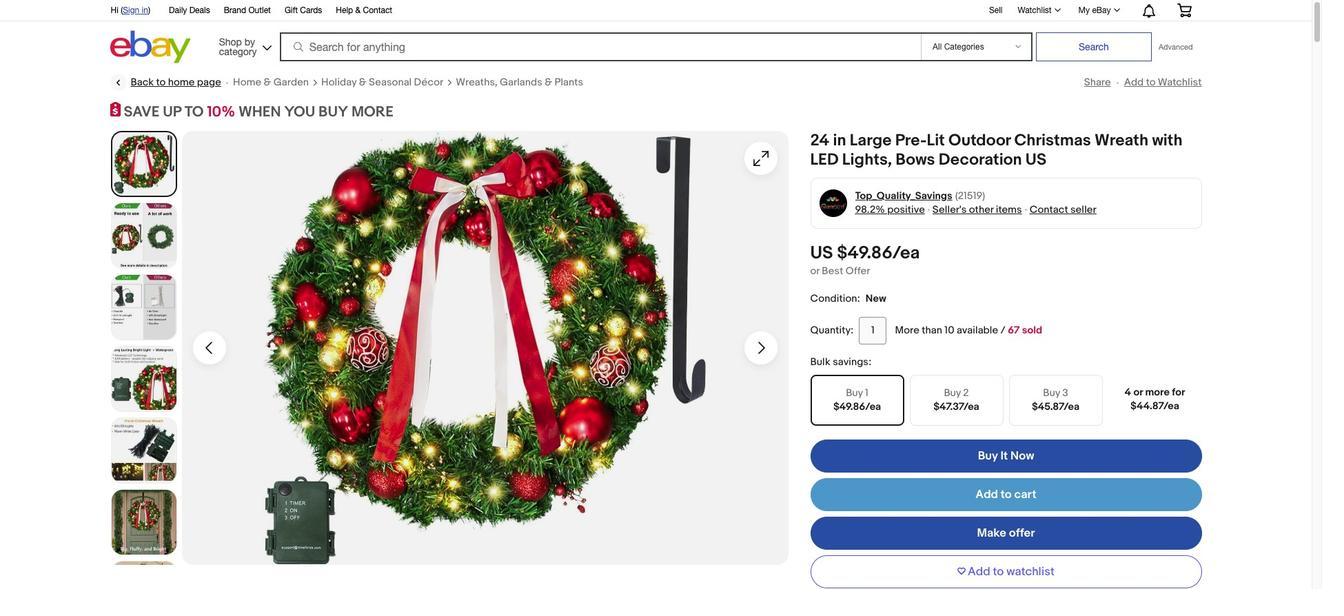 Task type: locate. For each thing, give the bounding box(es) containing it.
0 horizontal spatial us
[[811, 243, 834, 264]]

$49.86/ea down the 1
[[834, 400, 882, 414]]

& right help
[[356, 6, 361, 15]]

add for add to cart
[[976, 488, 999, 502]]

$49.86/ea inside us $49.86/ea or best offer
[[838, 243, 920, 264]]

1 vertical spatial in
[[833, 131, 847, 150]]

to for watchlist
[[1147, 76, 1156, 89]]

or inside us $49.86/ea or best offer
[[811, 265, 820, 278]]

buy inside the buy 3 $45.87/ea
[[1044, 387, 1061, 400]]

& inside account navigation
[[356, 6, 361, 15]]

1 vertical spatial contact
[[1030, 203, 1069, 216]]

0 vertical spatial contact
[[363, 6, 393, 15]]

items
[[997, 203, 1023, 216]]

daily
[[169, 6, 187, 15]]

buy inside buy 1 $49.86/ea
[[846, 387, 863, 400]]

3
[[1063, 387, 1069, 400]]

$47.37/ea
[[934, 400, 980, 414]]

picture 1 of 7 image
[[112, 132, 176, 196]]

to right back
[[156, 76, 166, 89]]

in
[[142, 6, 148, 15], [833, 131, 847, 150]]

gift
[[285, 6, 298, 15]]

add for add to watchlist
[[1125, 76, 1144, 89]]

0 horizontal spatial in
[[142, 6, 148, 15]]

$49.86/ea
[[838, 243, 920, 264], [834, 400, 882, 414]]

watchlist down advanced link
[[1159, 76, 1203, 89]]

0 horizontal spatial contact
[[363, 6, 393, 15]]

in right 24
[[833, 131, 847, 150]]

hi ( sign in )
[[111, 6, 150, 15]]

best
[[822, 265, 844, 278]]

buy left the 1
[[846, 387, 863, 400]]

& right "home"
[[264, 76, 271, 89]]

to left the 'cart'
[[1001, 488, 1012, 502]]

sign
[[123, 6, 140, 15]]

0 horizontal spatial or
[[811, 265, 820, 278]]

gift cards link
[[285, 3, 322, 19]]

24
[[811, 131, 830, 150]]

account navigation
[[103, 0, 1203, 21]]

available
[[957, 324, 999, 337]]

10
[[945, 324, 955, 337]]

pre-
[[896, 131, 927, 150]]

shop by category banner
[[103, 0, 1203, 67]]

buy left '2'
[[945, 387, 962, 400]]

to inside 'link'
[[156, 76, 166, 89]]

wreaths, garlands & plants link
[[456, 76, 584, 90]]

add right the share button
[[1125, 76, 1144, 89]]

wreaths, garlands & plants
[[456, 76, 584, 89]]

brand
[[224, 6, 246, 15]]

to for watchlist
[[994, 565, 1005, 579]]

1 vertical spatial us
[[811, 243, 834, 264]]

buy
[[319, 103, 348, 121]]

add for add to watchlist
[[968, 565, 991, 579]]

0 vertical spatial us
[[1026, 150, 1047, 169]]

new
[[866, 292, 887, 305]]

None submit
[[1037, 32, 1153, 61]]

picture 4 of 7 image
[[111, 347, 176, 411]]

us right decoration
[[1026, 150, 1047, 169]]

more
[[352, 103, 394, 121]]

or right 4 at the bottom right of page
[[1134, 386, 1144, 399]]

shop by category button
[[213, 31, 275, 60]]

1 vertical spatial add
[[976, 488, 999, 502]]

offer
[[846, 265, 871, 278]]

buy it now
[[978, 449, 1035, 463]]

$49.86/ea up offer
[[838, 243, 920, 264]]

0 vertical spatial or
[[811, 265, 820, 278]]

up
[[163, 103, 181, 121]]

contact right help
[[363, 6, 393, 15]]

more
[[896, 324, 920, 337]]

back to home page
[[131, 76, 221, 89]]

home
[[168, 76, 195, 89]]

0 vertical spatial watchlist
[[1018, 6, 1052, 15]]

0 vertical spatial $49.86/ea
[[838, 243, 920, 264]]

help & contact link
[[336, 3, 393, 19]]

top_quality_savings link
[[856, 189, 953, 203]]

us up best
[[811, 243, 834, 264]]

garden
[[274, 76, 309, 89]]

decoration
[[939, 150, 1023, 169]]

buy for 2
[[945, 387, 962, 400]]

2
[[964, 387, 969, 400]]

0 horizontal spatial watchlist
[[1018, 6, 1052, 15]]

0 vertical spatial add
[[1125, 76, 1144, 89]]

buy for 1
[[846, 387, 863, 400]]

& right the holiday
[[359, 76, 367, 89]]

1 horizontal spatial or
[[1134, 386, 1144, 399]]

&
[[356, 6, 361, 15], [264, 76, 271, 89], [359, 76, 367, 89], [545, 76, 553, 89]]

add left the 'cart'
[[976, 488, 999, 502]]

& left plants
[[545, 76, 553, 89]]

picture 2 of 7 image
[[111, 203, 176, 268]]

add inside button
[[968, 565, 991, 579]]

to left "watchlist"
[[994, 565, 1005, 579]]

share button
[[1085, 76, 1112, 89]]

top_quality_savings (21519)
[[856, 189, 986, 203]]

buy it now link
[[811, 440, 1203, 473]]

(21519)
[[956, 189, 986, 203]]

$45.87/ea
[[1033, 400, 1080, 414]]

bulk
[[811, 356, 831, 369]]

to for cart
[[1001, 488, 1012, 502]]

1 horizontal spatial in
[[833, 131, 847, 150]]

or
[[811, 265, 820, 278], [1134, 386, 1144, 399]]

plants
[[555, 76, 584, 89]]

led
[[811, 150, 839, 169]]

offer
[[1010, 527, 1036, 540]]

4
[[1125, 386, 1132, 399]]

back
[[131, 76, 154, 89]]

0 vertical spatial in
[[142, 6, 148, 15]]

contact seller link
[[1030, 203, 1097, 216]]

& for contact
[[356, 6, 361, 15]]

contact left seller
[[1030, 203, 1069, 216]]

1 vertical spatial watchlist
[[1159, 76, 1203, 89]]

daily deals link
[[169, 3, 210, 19]]

contact inside account navigation
[[363, 6, 393, 15]]

to inside button
[[994, 565, 1005, 579]]

add down make
[[968, 565, 991, 579]]

outlet
[[249, 6, 271, 15]]

top_quality_savings image
[[819, 189, 848, 217]]

other
[[970, 203, 994, 216]]

add to watchlist
[[968, 565, 1055, 579]]

advanced
[[1159, 43, 1194, 51]]

us inside 24 in large pre-lit outdoor christmas wreath with led lights, bows decoration us
[[1026, 150, 1047, 169]]

to
[[156, 76, 166, 89], [1147, 76, 1156, 89], [1001, 488, 1012, 502], [994, 565, 1005, 579]]

buy for 3
[[1044, 387, 1061, 400]]

to down advanced link
[[1147, 76, 1156, 89]]

1 vertical spatial or
[[1134, 386, 1144, 399]]

add to watchlist link
[[1125, 76, 1203, 89]]

or inside 4 or more for $44.87/ea
[[1134, 386, 1144, 399]]

none submit inside shop by category banner
[[1037, 32, 1153, 61]]

2 vertical spatial add
[[968, 565, 991, 579]]

buy inside buy 2 $47.37/ea
[[945, 387, 962, 400]]

in right sign
[[142, 6, 148, 15]]

& for seasonal
[[359, 76, 367, 89]]

large
[[850, 131, 892, 150]]

my
[[1079, 6, 1091, 15]]

picture 6 of 7 image
[[111, 490, 176, 555]]

sell
[[990, 5, 1003, 15]]

watchlist link
[[1011, 2, 1067, 19]]

your shopping cart image
[[1177, 3, 1193, 17]]

buy for it
[[978, 449, 998, 463]]

lights,
[[843, 150, 892, 169]]

home & garden
[[233, 76, 309, 89]]

watchlist
[[1007, 565, 1055, 579]]

shop
[[219, 36, 242, 47]]

outdoor
[[949, 131, 1011, 150]]

with
[[1153, 131, 1183, 150]]

home
[[233, 76, 261, 89]]

or left best
[[811, 265, 820, 278]]

us inside us $49.86/ea or best offer
[[811, 243, 834, 264]]

1 horizontal spatial us
[[1026, 150, 1047, 169]]

watchlist right sell
[[1018, 6, 1052, 15]]

picture 5 of 7 image
[[111, 418, 176, 483]]

home & garden link
[[233, 76, 309, 90]]

watchlist
[[1018, 6, 1052, 15], [1159, 76, 1203, 89]]

24 in large pre-lit outdoor christmas wreath with led lights, bows decoration us - picture 1 of 7 image
[[182, 131, 789, 565]]

buy left the it at the bottom right
[[978, 449, 998, 463]]

buy left 3
[[1044, 387, 1061, 400]]

bows
[[896, 150, 936, 169]]



Task type: vqa. For each thing, say whether or not it's contained in the screenshot.


Task type: describe. For each thing, give the bounding box(es) containing it.
daily deals
[[169, 6, 210, 15]]

24 in large pre-lit outdoor christmas wreath with led lights, bows decoration us
[[811, 131, 1183, 169]]

shop by category
[[219, 36, 257, 57]]

seller
[[1071, 203, 1097, 216]]

seller's
[[933, 203, 967, 216]]

brand outlet link
[[224, 3, 271, 19]]

10%
[[207, 103, 235, 121]]

by
[[245, 36, 255, 47]]

cards
[[300, 6, 322, 15]]

save
[[124, 103, 160, 121]]

garlands
[[500, 76, 543, 89]]

1 horizontal spatial contact
[[1030, 203, 1069, 216]]

ebay
[[1093, 6, 1112, 15]]

Quantity: text field
[[860, 317, 887, 345]]

buy 2 $47.37/ea
[[934, 387, 980, 414]]

savings:
[[833, 356, 872, 369]]

98.2% positive
[[856, 203, 926, 216]]

to
[[185, 103, 204, 121]]

make
[[978, 527, 1007, 540]]

holiday
[[321, 76, 357, 89]]

in inside 24 in large pre-lit outdoor christmas wreath with led lights, bows decoration us
[[833, 131, 847, 150]]

seasonal
[[369, 76, 412, 89]]

sold
[[1023, 324, 1043, 337]]

advanced link
[[1153, 33, 1200, 61]]

watchlist inside account navigation
[[1018, 6, 1052, 15]]

than
[[922, 324, 943, 337]]

sell link
[[984, 5, 1009, 15]]

in inside account navigation
[[142, 6, 148, 15]]

seller's other items link
[[933, 203, 1023, 216]]

holiday & seasonal décor
[[321, 76, 444, 89]]

us $49.86/ea or best offer
[[811, 243, 920, 278]]

deals
[[189, 6, 210, 15]]

1 horizontal spatial watchlist
[[1159, 76, 1203, 89]]

you
[[284, 103, 315, 121]]

page
[[197, 76, 221, 89]]

buy 3 $45.87/ea
[[1033, 387, 1080, 414]]

Search for anything text field
[[282, 34, 919, 60]]

lit
[[927, 131, 945, 150]]

sign in link
[[123, 6, 148, 15]]

picture 3 of 7 image
[[111, 275, 176, 340]]

décor
[[414, 76, 444, 89]]

now
[[1011, 449, 1035, 463]]

& inside 'link'
[[545, 76, 553, 89]]

to for home
[[156, 76, 166, 89]]

98.2%
[[856, 203, 885, 216]]

it
[[1001, 449, 1009, 463]]

67
[[1008, 324, 1020, 337]]

my ebay
[[1079, 6, 1112, 15]]

condition: new
[[811, 292, 887, 305]]

buy 1 $49.86/ea
[[834, 387, 882, 414]]

more
[[1146, 386, 1170, 399]]

category
[[219, 46, 257, 57]]

98.2% positive link
[[856, 203, 926, 216]]

add to watchlist button
[[811, 556, 1203, 589]]

add to cart
[[976, 488, 1037, 502]]

& for garden
[[264, 76, 271, 89]]

/
[[1001, 324, 1006, 337]]

brand outlet
[[224, 6, 271, 15]]

make offer
[[978, 527, 1036, 540]]

condition:
[[811, 292, 861, 305]]

make offer link
[[811, 517, 1203, 550]]

cart
[[1015, 488, 1037, 502]]

1 vertical spatial $49.86/ea
[[834, 400, 882, 414]]

4 or more for $44.87/ea
[[1125, 386, 1186, 413]]

wreaths,
[[456, 76, 498, 89]]

)
[[148, 6, 150, 15]]

when
[[239, 103, 281, 121]]

positive
[[888, 203, 926, 216]]

my ebay link
[[1072, 2, 1127, 19]]

help
[[336, 6, 353, 15]]

$44.87/ea
[[1131, 400, 1180, 413]]

gift cards
[[285, 6, 322, 15]]

add to watchlist
[[1125, 76, 1203, 89]]



